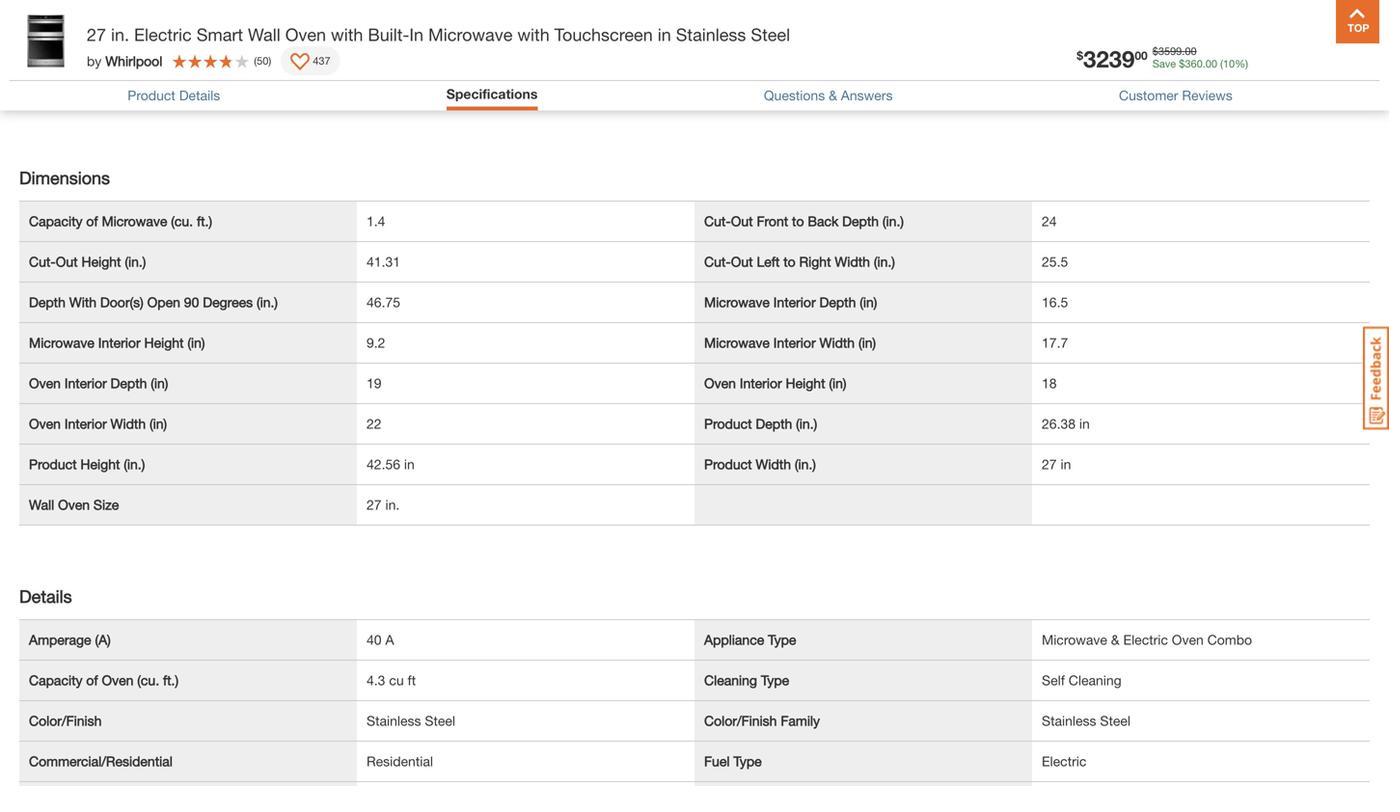 Task type: locate. For each thing, give the bounding box(es) containing it.
( left )
[[254, 55, 257, 67]]

out for height
[[56, 254, 78, 270]]

self cleaning
[[1042, 673, 1122, 689]]

appliance
[[704, 632, 764, 648]]

& for electric
[[1111, 632, 1120, 648]]

4.3 cu ft
[[367, 673, 416, 689]]

capacity down dimensions
[[29, 213, 82, 229]]

wall
[[248, 24, 280, 45], [29, 497, 54, 513]]

27 for 27 in
[[1042, 457, 1057, 473]]

(in) for oven interior height (in)
[[829, 376, 847, 391]]

1 horizontal spatial stainless steel
[[1042, 713, 1131, 729]]

1 horizontal spatial .
[[1203, 57, 1206, 70]]

(in.) right degrees on the top left of page
[[257, 294, 278, 310]]

00 left 10
[[1206, 57, 1218, 70]]

2 cleaning from the left
[[1069, 673, 1122, 689]]

of down (a)
[[86, 673, 98, 689]]

0 vertical spatial of
[[86, 213, 98, 229]]

capacity for capacity of oven (cu. ft.)
[[29, 673, 82, 689]]

of for oven
[[86, 673, 98, 689]]

1 vertical spatial (cu.
[[137, 673, 159, 689]]

0 horizontal spatial electric
[[134, 24, 192, 45]]

2 horizontal spatial 27
[[1042, 457, 1057, 473]]

0 vertical spatial in.
[[111, 24, 129, 45]]

out for front
[[731, 213, 753, 229]]

16.5
[[1042, 294, 1068, 310]]

0 vertical spatial 27
[[87, 24, 106, 45]]

out up with
[[56, 254, 78, 270]]

back
[[808, 213, 839, 229]]

commercial/residential
[[29, 754, 173, 770]]

41.31
[[367, 254, 400, 270]]

(cu. up 90
[[171, 213, 193, 229]]

oven up product depth (in.)
[[704, 376, 736, 391]]

0 horizontal spatial wall
[[29, 497, 54, 513]]

1 vertical spatial of
[[86, 673, 98, 689]]

interior down "microwave interior depth (in)"
[[774, 335, 816, 351]]

out for left
[[731, 254, 753, 270]]

electric up "whirlpool"
[[134, 24, 192, 45]]

stainless steel down ft
[[367, 713, 455, 729]]

type up color/finish family
[[761, 673, 789, 689]]

questions & answers button
[[764, 87, 893, 103], [764, 87, 893, 103]]

0 vertical spatial type
[[768, 632, 796, 648]]

(in) down cut-out left to right width (in.)
[[860, 294, 877, 310]]

1 horizontal spatial (cu.
[[171, 213, 193, 229]]

product for product width (in.)
[[704, 457, 752, 473]]

specifications button
[[447, 86, 538, 106], [447, 86, 538, 102]]

in. for 27 in. electric smart wall oven with built-in microwave with touchscreen in stainless steel
[[111, 24, 129, 45]]

2 horizontal spatial 00
[[1206, 57, 1218, 70]]

amperage
[[29, 632, 91, 648]]

cleaning
[[704, 673, 757, 689], [1069, 673, 1122, 689]]

product details
[[128, 87, 220, 103]]

0 vertical spatial &
[[829, 87, 837, 103]]

1 color/finish from the left
[[29, 713, 102, 729]]

wall down product height (in.)
[[29, 497, 54, 513]]

interior for oven interior width (in)
[[64, 416, 107, 432]]

width
[[835, 254, 870, 270], [820, 335, 855, 351], [111, 416, 146, 432], [756, 457, 791, 473]]

1 horizontal spatial with
[[518, 24, 550, 45]]

cut- for cut-out height (in.)
[[29, 254, 56, 270]]

1 vertical spatial details
[[19, 586, 72, 607]]

steel up the residential
[[425, 713, 455, 729]]

microwave up self cleaning
[[1042, 632, 1108, 648]]

residential
[[367, 754, 433, 770]]

product for product depth (in.)
[[704, 416, 752, 432]]

answers
[[841, 87, 893, 103]]

3599
[[1159, 45, 1182, 57]]

steel up questions
[[751, 24, 790, 45]]

0 horizontal spatial .
[[1182, 45, 1185, 57]]

product for product height (in.)
[[29, 457, 77, 473]]

0 horizontal spatial ft.)
[[163, 673, 179, 689]]

0 vertical spatial (cu.
[[171, 213, 193, 229]]

1 horizontal spatial &
[[1111, 632, 1120, 648]]

0 vertical spatial to
[[792, 213, 804, 229]]

height for cut-out height (in.)
[[81, 254, 121, 270]]

microwave for microwave & electric oven combo
[[1042, 632, 1108, 648]]

interior up oven interior width (in)
[[64, 376, 107, 391]]

family
[[781, 713, 820, 729]]

(cu.
[[171, 213, 193, 229], [137, 673, 159, 689]]

0 vertical spatial capacity
[[29, 213, 82, 229]]

stainless
[[676, 24, 746, 45], [367, 713, 421, 729], [1042, 713, 1097, 729]]

dimensions
[[19, 168, 110, 188]]

customer reviews button
[[1119, 87, 1233, 103], [1119, 87, 1233, 103]]

27 for 27 in.
[[367, 497, 382, 513]]

1 vertical spatial ft.)
[[163, 673, 179, 689]]

capacity
[[29, 213, 82, 229], [29, 673, 82, 689]]

type right appliance
[[768, 632, 796, 648]]

interior for microwave interior height (in)
[[98, 335, 140, 351]]

depth down microwave interior height (in)
[[111, 376, 147, 391]]

color/finish down cleaning type at the right bottom of page
[[704, 713, 777, 729]]

1 horizontal spatial 27
[[367, 497, 382, 513]]

interior up microwave interior width (in)
[[774, 294, 816, 310]]

steel down self cleaning
[[1100, 713, 1131, 729]]

in right touchscreen
[[658, 24, 671, 45]]

microwave for microwave interior height (in)
[[29, 335, 94, 351]]

type for fuel type
[[734, 754, 762, 770]]

color/finish up commercial/residential
[[29, 713, 102, 729]]

product down "whirlpool"
[[128, 87, 175, 103]]

1 of from the top
[[86, 213, 98, 229]]

interior down door(s)
[[98, 335, 140, 351]]

product details button
[[128, 87, 220, 103], [128, 87, 220, 103]]

$ right the save in the top right of the page
[[1179, 57, 1185, 70]]

0 vertical spatial ft.)
[[197, 213, 212, 229]]

height
[[81, 254, 121, 270], [144, 335, 184, 351], [786, 376, 825, 391], [80, 457, 120, 473]]

0 vertical spatial electric
[[134, 24, 192, 45]]

2 horizontal spatial steel
[[1100, 713, 1131, 729]]

height up with
[[81, 254, 121, 270]]

in down '26.38 in'
[[1061, 457, 1071, 473]]

details down smart
[[179, 87, 220, 103]]

amperage (a)
[[29, 632, 111, 648]]

stainless steel
[[367, 713, 455, 729], [1042, 713, 1131, 729]]

1 horizontal spatial cleaning
[[1069, 673, 1122, 689]]

height down microwave interior width (in)
[[786, 376, 825, 391]]

out left front at the top
[[731, 213, 753, 229]]

(in) for microwave interior height (in)
[[188, 335, 205, 351]]

1 horizontal spatial stainless
[[676, 24, 746, 45]]

18
[[1042, 376, 1057, 391]]

0 horizontal spatial steel
[[425, 713, 455, 729]]

(in) down 90
[[188, 335, 205, 351]]

cleaning down appliance
[[704, 673, 757, 689]]

1 vertical spatial to
[[784, 254, 796, 270]]

1 vertical spatial electric
[[1124, 632, 1168, 648]]

microwave interior height (in)
[[29, 335, 205, 351]]

0 horizontal spatial 27
[[87, 24, 106, 45]]

0 horizontal spatial with
[[331, 24, 363, 45]]

1 vertical spatial in.
[[385, 497, 400, 513]]

top button
[[1336, 0, 1380, 43]]

2 stainless steel from the left
[[1042, 713, 1131, 729]]

(in) for microwave interior depth (in)
[[860, 294, 877, 310]]

2 of from the top
[[86, 673, 98, 689]]

to right left
[[784, 254, 796, 270]]

cut- left left
[[704, 254, 731, 270]]

out left left
[[731, 254, 753, 270]]

27 down 42.56 on the bottom left
[[367, 497, 382, 513]]

interior up product height (in.)
[[64, 416, 107, 432]]

touchscreen
[[554, 24, 653, 45]]

cleaning right self
[[1069, 673, 1122, 689]]

1 vertical spatial &
[[1111, 632, 1120, 648]]

1 horizontal spatial electric
[[1042, 754, 1087, 770]]

with left touchscreen
[[518, 24, 550, 45]]

)
[[269, 55, 271, 67]]

steel
[[751, 24, 790, 45], [425, 713, 455, 729], [1100, 713, 1131, 729]]

self
[[1042, 673, 1065, 689]]

degrees
[[203, 294, 253, 310]]

with left built-
[[331, 24, 363, 45]]

reviews
[[1182, 87, 1233, 103]]

of up cut-out height (in.)
[[86, 213, 98, 229]]

capacity down 'amperage'
[[29, 673, 82, 689]]

42.56 in
[[367, 457, 415, 473]]

product
[[128, 87, 175, 103], [704, 416, 752, 432], [29, 457, 77, 473], [704, 457, 752, 473]]

(in.) right 'right'
[[874, 254, 895, 270]]

oven
[[285, 24, 326, 45], [29, 376, 61, 391], [704, 376, 736, 391], [29, 416, 61, 432], [58, 497, 90, 513], [1172, 632, 1204, 648], [102, 673, 134, 689]]

product down product depth (in.)
[[704, 457, 752, 473]]

cut- left front at the top
[[704, 213, 731, 229]]

0 vertical spatial wall
[[248, 24, 280, 45]]

combo
[[1208, 632, 1252, 648]]

cut-out left to right width (in.)
[[704, 254, 895, 270]]

. left 10
[[1203, 57, 1206, 70]]

2 vertical spatial 27
[[367, 497, 382, 513]]

2 color/finish from the left
[[704, 713, 777, 729]]

electric left combo at the right
[[1124, 632, 1168, 648]]

(in) down "microwave interior depth (in)"
[[859, 335, 876, 351]]

color/finish family
[[704, 713, 820, 729]]

in.
[[111, 24, 129, 45], [385, 497, 400, 513]]

product up product width (in.)
[[704, 416, 752, 432]]

1 vertical spatial 27
[[1042, 457, 1057, 473]]

capacity for capacity of microwave (cu. ft.)
[[29, 213, 82, 229]]

in right 42.56 on the bottom left
[[404, 457, 415, 473]]

0 horizontal spatial in.
[[111, 24, 129, 45]]

2 capacity from the top
[[29, 673, 82, 689]]

1 horizontal spatial wall
[[248, 24, 280, 45]]

microwave up oven interior height (in)
[[704, 335, 770, 351]]

(in) down oven interior depth (in)
[[150, 416, 167, 432]]

height for oven interior height (in)
[[786, 376, 825, 391]]

type right fuel
[[734, 754, 762, 770]]

specifications
[[447, 86, 538, 102]]

2 horizontal spatial electric
[[1124, 632, 1168, 648]]

interior
[[774, 294, 816, 310], [98, 335, 140, 351], [774, 335, 816, 351], [64, 376, 107, 391], [740, 376, 782, 391], [64, 416, 107, 432]]

cut-
[[704, 213, 731, 229], [29, 254, 56, 270], [704, 254, 731, 270]]

( 50 )
[[254, 55, 271, 67]]

0 horizontal spatial details
[[19, 586, 72, 607]]

0 horizontal spatial (cu.
[[137, 673, 159, 689]]

ft.) for capacity of microwave (cu. ft.)
[[197, 213, 212, 229]]

details up 'amperage'
[[19, 586, 72, 607]]

in right 26.38
[[1080, 416, 1090, 432]]

depth right the back
[[842, 213, 879, 229]]

microwave & electric oven combo
[[1042, 632, 1252, 648]]

$ left 360
[[1153, 45, 1159, 57]]

1 horizontal spatial color/finish
[[704, 713, 777, 729]]

90
[[184, 294, 199, 310]]

(cu. up commercial/residential
[[137, 673, 159, 689]]

0 horizontal spatial cleaning
[[704, 673, 757, 689]]

in. up by whirlpool
[[111, 24, 129, 45]]

fuel
[[704, 754, 730, 770]]

height down open on the top
[[144, 335, 184, 351]]

color/finish for color/finish
[[29, 713, 102, 729]]

1 capacity from the top
[[29, 213, 82, 229]]

questions & answers
[[764, 87, 893, 103]]

1 horizontal spatial (
[[1221, 57, 1223, 70]]

product image
[[39, 0, 323, 112]]

electric down self
[[1042, 754, 1087, 770]]

1 horizontal spatial in.
[[385, 497, 400, 513]]

(in.) up door(s)
[[125, 254, 146, 270]]

( inside $ 3239 00 $ 3599 . 00 save $ 360 . 00 ( 10 %)
[[1221, 57, 1223, 70]]

10
[[1223, 57, 1235, 70]]

$ left the save in the top right of the page
[[1077, 48, 1084, 62]]

. right the save in the top right of the page
[[1182, 45, 1185, 57]]

1 horizontal spatial ft.)
[[197, 213, 212, 229]]

( left %)
[[1221, 57, 1223, 70]]

360
[[1185, 57, 1203, 70]]

0 horizontal spatial stainless steel
[[367, 713, 455, 729]]

(in) down microwave interior width (in)
[[829, 376, 847, 391]]

& up self cleaning
[[1111, 632, 1120, 648]]

in
[[409, 24, 424, 45]]

0 horizontal spatial color/finish
[[29, 713, 102, 729]]

microwave
[[428, 24, 513, 45], [102, 213, 167, 229], [704, 294, 770, 310], [29, 335, 94, 351], [704, 335, 770, 351], [1042, 632, 1108, 648]]

00 right 3599
[[1185, 45, 1197, 57]]

to left the back
[[792, 213, 804, 229]]

0 horizontal spatial &
[[829, 87, 837, 103]]

(in.) right the back
[[883, 213, 904, 229]]

wall up ( 50 )
[[248, 24, 280, 45]]

left
[[757, 254, 780, 270]]

height for microwave interior height (in)
[[144, 335, 184, 351]]

0 vertical spatial details
[[179, 87, 220, 103]]

cut-out height (in.)
[[29, 254, 146, 270]]

1 stainless steel from the left
[[367, 713, 455, 729]]

$ 3239 00 $ 3599 . 00 save $ 360 . 00 ( 10 %)
[[1077, 45, 1248, 72]]

27
[[87, 24, 106, 45], [1042, 457, 1057, 473], [367, 497, 382, 513]]

microwave down with
[[29, 335, 94, 351]]

1 vertical spatial capacity
[[29, 673, 82, 689]]

27 down 26.38
[[1042, 457, 1057, 473]]

2 vertical spatial type
[[734, 754, 762, 770]]

product image image
[[14, 10, 77, 72]]

9.2
[[367, 335, 385, 351]]

1 vertical spatial type
[[761, 673, 789, 689]]

(in) down microwave interior height (in)
[[151, 376, 168, 391]]

smart
[[197, 24, 243, 45]]

27 up by
[[87, 24, 106, 45]]

product up wall oven size
[[29, 457, 77, 473]]

electric for in.
[[134, 24, 192, 45]]

27 in
[[1042, 457, 1071, 473]]

in. down 42.56 in on the bottom left of page
[[385, 497, 400, 513]]

& left answers
[[829, 87, 837, 103]]

cut- down dimensions
[[29, 254, 56, 270]]

00 left the save in the top right of the page
[[1135, 48, 1148, 62]]



Task type: vqa. For each thing, say whether or not it's contained in the screenshot.


Task type: describe. For each thing, give the bounding box(es) containing it.
26.38
[[1042, 416, 1076, 432]]

depth left with
[[29, 294, 65, 310]]

cut- for cut-out front to back depth (in.)
[[704, 213, 731, 229]]

feedback link image
[[1363, 326, 1389, 430]]

cut- for cut-out left to right width (in.)
[[704, 254, 731, 270]]

(in) for oven interior depth (in)
[[151, 376, 168, 391]]

40 a
[[367, 632, 394, 648]]

interior for oven interior height (in)
[[740, 376, 782, 391]]

whirlpool
[[105, 53, 162, 69]]

1 horizontal spatial 00
[[1185, 45, 1197, 57]]

437
[[313, 55, 331, 67]]

1.4
[[367, 213, 385, 229]]

product height (in.)
[[29, 457, 145, 473]]

1 vertical spatial wall
[[29, 497, 54, 513]]

depth with door(s) open 90 degrees (in.)
[[29, 294, 278, 310]]

1 horizontal spatial $
[[1153, 45, 1159, 57]]

microwave interior width (in)
[[704, 335, 876, 351]]

by
[[87, 53, 102, 69]]

microwave right in
[[428, 24, 513, 45]]

interior for microwave interior width (in)
[[774, 335, 816, 351]]

width down oven interior depth (in)
[[111, 416, 146, 432]]

0 horizontal spatial $
[[1077, 48, 1084, 62]]

oven interior width (in)
[[29, 416, 167, 432]]

& for answers
[[829, 87, 837, 103]]

1 with from the left
[[331, 24, 363, 45]]

2 horizontal spatial $
[[1179, 57, 1185, 70]]

capacity of oven (cu. ft.)
[[29, 673, 179, 689]]

cleaning type
[[704, 673, 789, 689]]

front
[[757, 213, 788, 229]]

22
[[367, 416, 382, 432]]

(a)
[[95, 632, 111, 648]]

open
[[147, 294, 180, 310]]

color/finish for color/finish family
[[704, 713, 777, 729]]

27 in. electric smart wall oven with built-in microwave with touchscreen in stainless steel
[[87, 24, 790, 45]]

product width (in.)
[[704, 457, 816, 473]]

1 horizontal spatial steel
[[751, 24, 790, 45]]

size
[[93, 497, 119, 513]]

type for cleaning type
[[761, 673, 789, 689]]

in. for 27 in.
[[385, 497, 400, 513]]

27 for 27 in. electric smart wall oven with built-in microwave with touchscreen in stainless steel
[[87, 24, 106, 45]]

17.7
[[1042, 335, 1068, 351]]

width down "microwave interior depth (in)"
[[820, 335, 855, 351]]

24
[[1042, 213, 1057, 229]]

questions
[[764, 87, 825, 103]]

oven up product height (in.)
[[29, 416, 61, 432]]

0 horizontal spatial (
[[254, 55, 257, 67]]

customer reviews
[[1119, 87, 1233, 103]]

ft
[[408, 673, 416, 689]]

wall oven size
[[29, 497, 119, 513]]

interior for oven interior depth (in)
[[64, 376, 107, 391]]

1 cleaning from the left
[[704, 673, 757, 689]]

oven left size
[[58, 497, 90, 513]]

(cu. for oven
[[137, 673, 159, 689]]

in for 26.38 in
[[1080, 416, 1090, 432]]

right
[[799, 254, 831, 270]]

oven left combo at the right
[[1172, 632, 1204, 648]]

(in) for oven interior width (in)
[[150, 416, 167, 432]]

to for right
[[784, 254, 796, 270]]

437 button
[[281, 46, 340, 75]]

50
[[257, 55, 269, 67]]

depth down 'right'
[[820, 294, 856, 310]]

25.5
[[1042, 254, 1068, 270]]

46.75
[[367, 294, 400, 310]]

electric for &
[[1124, 632, 1168, 648]]

microwave interior depth (in)
[[704, 294, 877, 310]]

width down product depth (in.)
[[756, 457, 791, 473]]

appliance type
[[704, 632, 796, 648]]

microwave up cut-out height (in.)
[[102, 213, 167, 229]]

(in.) down oven interior height (in)
[[796, 416, 817, 432]]

oven interior depth (in)
[[29, 376, 168, 391]]

19
[[367, 376, 382, 391]]

of for microwave
[[86, 213, 98, 229]]

product for product details
[[128, 87, 175, 103]]

42.56
[[367, 457, 400, 473]]

cu
[[389, 673, 404, 689]]

width right 'right'
[[835, 254, 870, 270]]

3239
[[1084, 45, 1135, 72]]

save
[[1153, 57, 1176, 70]]

0 horizontal spatial stainless
[[367, 713, 421, 729]]

a
[[385, 632, 394, 648]]

capacity of microwave (cu. ft.)
[[29, 213, 212, 229]]

26.38 in
[[1042, 416, 1090, 432]]

door(s)
[[100, 294, 144, 310]]

in for 27 in
[[1061, 457, 1071, 473]]

1 horizontal spatial details
[[179, 87, 220, 103]]

built-
[[368, 24, 409, 45]]

2 horizontal spatial stainless
[[1042, 713, 1097, 729]]

ft.) for capacity of oven (cu. ft.)
[[163, 673, 179, 689]]

microwave for microwave interior width (in)
[[704, 335, 770, 351]]

to for back
[[792, 213, 804, 229]]

by whirlpool
[[87, 53, 162, 69]]

4.3
[[367, 673, 385, 689]]

2 vertical spatial electric
[[1042, 754, 1087, 770]]

type for appliance type
[[768, 632, 796, 648]]

40
[[367, 632, 382, 648]]

oven interior height (in)
[[704, 376, 847, 391]]

depth down oven interior height (in)
[[756, 416, 792, 432]]

oven down (a)
[[102, 673, 134, 689]]

(in.) down product depth (in.)
[[795, 457, 816, 473]]

2 with from the left
[[518, 24, 550, 45]]

oven up 437 dropdown button
[[285, 24, 326, 45]]

(cu. for microwave
[[171, 213, 193, 229]]

interior for microwave interior depth (in)
[[774, 294, 816, 310]]

with
[[69, 294, 97, 310]]

%)
[[1235, 57, 1248, 70]]

in for 42.56 in
[[404, 457, 415, 473]]

microwave for microwave interior depth (in)
[[704, 294, 770, 310]]

display image
[[291, 53, 310, 72]]

fuel type
[[704, 754, 762, 770]]

oven up oven interior width (in)
[[29, 376, 61, 391]]

27 in.
[[367, 497, 400, 513]]

product depth (in.)
[[704, 416, 817, 432]]

(in) for microwave interior width (in)
[[859, 335, 876, 351]]

0 horizontal spatial 00
[[1135, 48, 1148, 62]]

cut-out front to back depth (in.)
[[704, 213, 904, 229]]

customer
[[1119, 87, 1179, 103]]

(in.) down oven interior width (in)
[[124, 457, 145, 473]]

height down oven interior width (in)
[[80, 457, 120, 473]]



